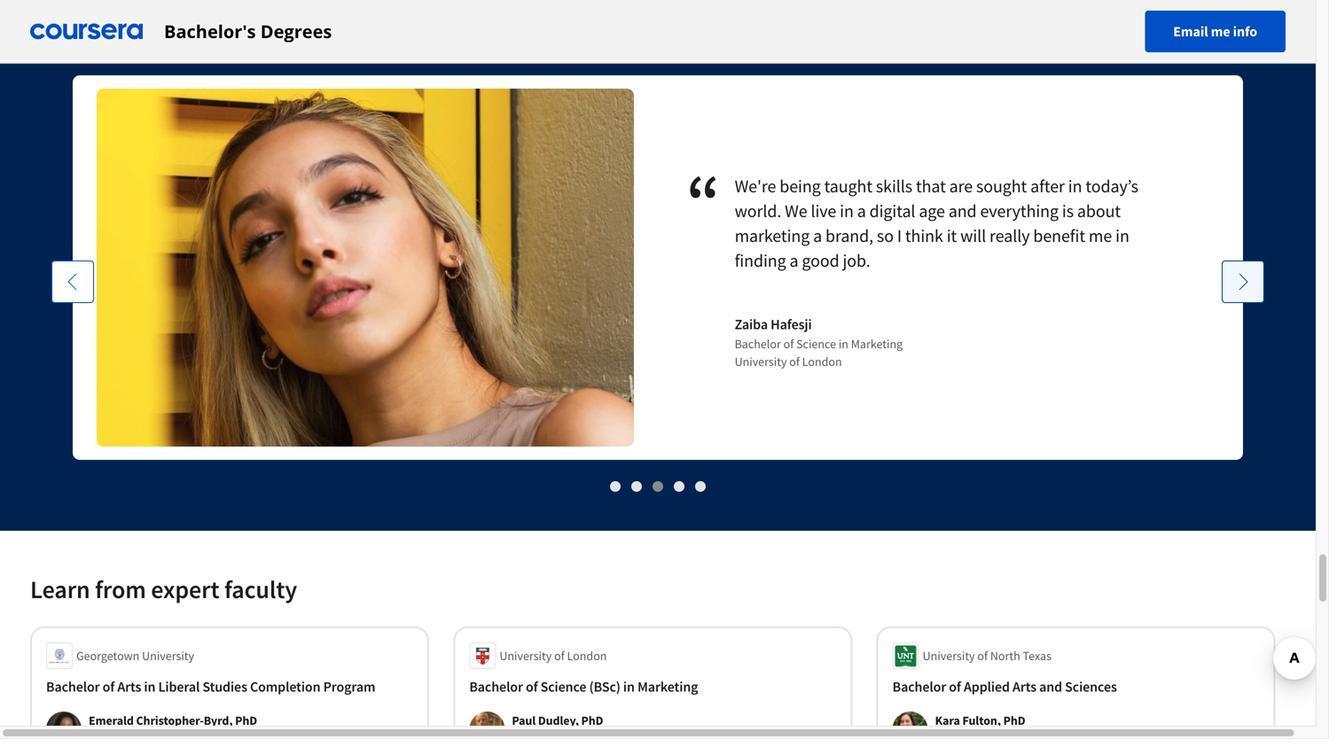 Task type: describe. For each thing, give the bounding box(es) containing it.
bachelor's degrees
[[164, 19, 332, 43]]

bachelor of applied arts and sciences link
[[893, 677, 1260, 698]]

we
[[785, 200, 808, 222]]

is
[[1063, 200, 1074, 222]]

that
[[916, 175, 946, 197]]

really
[[990, 225, 1030, 247]]

good
[[802, 250, 840, 272]]

bachelor for bachelor of applied arts and sciences
[[893, 679, 947, 696]]

university of north texas
[[923, 649, 1052, 664]]

zaiba hafesji bachelor of science in marketing university of london
[[735, 316, 903, 370]]

0 vertical spatial a
[[858, 200, 866, 222]]

"
[[687, 156, 735, 245]]

students
[[129, 1, 221, 32]]

bachelor of arts in liberal studies completion program
[[46, 679, 376, 696]]

marketing
[[735, 225, 810, 247]]

zaiba
[[735, 316, 768, 334]]

of for university of north texas
[[978, 649, 988, 664]]

brand,
[[826, 225, 874, 247]]

program
[[323, 679, 376, 696]]

north
[[991, 649, 1021, 664]]

hafesji
[[771, 316, 812, 334]]

1 vertical spatial science
[[541, 679, 587, 696]]

of for bachelor of applied arts and sciences
[[950, 679, 962, 696]]

email
[[1174, 23, 1209, 40]]

1 horizontal spatial a
[[814, 225, 823, 247]]

we're being taught skills that are sought after in today's world. we live in a digital age and everything is about marketing a brand, so i think it will really benefit me in finding a good job.
[[735, 175, 1139, 272]]

we're
[[735, 175, 777, 197]]

finding
[[735, 250, 787, 272]]

completion
[[250, 679, 321, 696]]

1 vertical spatial and
[[1040, 679, 1063, 696]]

paul
[[512, 713, 536, 729]]

me inside we're being taught skills that are sought after in today's world. we live in a digital age and everything is about marketing a brand, so i think it will really benefit me in finding a good job.
[[1089, 225, 1113, 247]]

university up applied
[[923, 649, 976, 664]]

university up liberal
[[142, 649, 194, 664]]

in inside zaiba hafesji bachelor of science in marketing university of london
[[839, 336, 849, 352]]

phd for bachelor of science (bsc) in marketing
[[582, 713, 604, 729]]

phd for bachelor of applied arts and sciences
[[1004, 713, 1026, 729]]

marketing inside zaiba hafesji bachelor of science in marketing university of london
[[851, 336, 903, 352]]

science inside zaiba hafesji bachelor of science in marketing university of london
[[797, 336, 837, 352]]

sought
[[977, 175, 1028, 197]]

digital
[[870, 200, 916, 222]]

texas
[[1023, 649, 1052, 664]]

next image
[[1235, 273, 1253, 291]]

think
[[906, 225, 944, 247]]

world.
[[735, 200, 782, 222]]

paul dudley, phd
[[512, 713, 604, 729]]

bachelor for bachelor of science (bsc) in marketing
[[470, 679, 523, 696]]

of for university of london
[[555, 649, 565, 664]]

today's
[[1086, 175, 1139, 197]]

arts inside bachelor of arts in liberal studies completion program link
[[117, 679, 141, 696]]

coursera image
[[30, 17, 143, 46]]

in right (bsc)
[[624, 679, 635, 696]]

london inside zaiba hafesji bachelor of science in marketing university of london
[[803, 354, 843, 370]]

christopher-
[[136, 713, 204, 729]]

from
[[95, 574, 146, 605]]

saying?
[[226, 1, 305, 32]]

testimonial by zaiba hafesji image
[[97, 89, 634, 447]]

1 phd from the left
[[235, 713, 257, 729]]

georgetown
[[76, 649, 140, 664]]

expert
[[151, 574, 220, 605]]

0 horizontal spatial london
[[567, 649, 607, 664]]

0 vertical spatial are
[[90, 1, 124, 32]]

bachelor of arts in liberal studies completion program link
[[46, 677, 413, 698]]

in right live
[[840, 200, 854, 222]]



Task type: locate. For each thing, give the bounding box(es) containing it.
1 horizontal spatial phd
[[582, 713, 604, 729]]

are right what on the left top of page
[[90, 1, 124, 32]]

of
[[784, 336, 794, 352], [790, 354, 800, 370], [555, 649, 565, 664], [978, 649, 988, 664], [103, 679, 115, 696], [526, 679, 538, 696], [950, 679, 962, 696]]

2 horizontal spatial phd
[[1004, 713, 1026, 729]]

faculty
[[224, 574, 297, 605]]

skills
[[876, 175, 913, 197]]

bachelor up kara
[[893, 679, 947, 696]]

2 horizontal spatial a
[[858, 200, 866, 222]]

2 vertical spatial a
[[790, 250, 799, 272]]

sciences
[[1066, 679, 1118, 696]]

in down job.
[[839, 336, 849, 352]]

me down about
[[1089, 225, 1113, 247]]

bachelor of science (bsc) in marketing
[[470, 679, 699, 696]]

1 horizontal spatial arts
[[1013, 679, 1037, 696]]

0 horizontal spatial marketing
[[638, 679, 699, 696]]

science down hafesji
[[797, 336, 837, 352]]

phd right byrd,
[[235, 713, 257, 729]]

bachelor
[[735, 336, 781, 352], [46, 679, 100, 696], [470, 679, 523, 696], [893, 679, 947, 696]]

learn from expert faculty
[[30, 574, 297, 605]]

about
[[1078, 200, 1121, 222]]

info
[[1234, 23, 1258, 40]]

0 horizontal spatial arts
[[117, 679, 141, 696]]

1 horizontal spatial science
[[797, 336, 837, 352]]

marketing right (bsc)
[[638, 679, 699, 696]]

bachelor down georgetown
[[46, 679, 100, 696]]

liberal
[[158, 679, 200, 696]]

phd
[[235, 713, 257, 729], [582, 713, 604, 729], [1004, 713, 1026, 729]]

bachelor up paul
[[470, 679, 523, 696]]

1 vertical spatial are
[[950, 175, 973, 197]]

science
[[797, 336, 837, 352], [541, 679, 587, 696]]

next testimonial element
[[1223, 261, 1265, 740]]

bachelor down zaiba in the right of the page
[[735, 336, 781, 352]]

live
[[811, 200, 837, 222]]

are
[[90, 1, 124, 32], [950, 175, 973, 197]]

1 horizontal spatial london
[[803, 354, 843, 370]]

london down hafesji
[[803, 354, 843, 370]]

i
[[898, 225, 902, 247]]

(bsc)
[[590, 679, 621, 696]]

0 horizontal spatial me
[[1089, 225, 1113, 247]]

what are students saying?
[[30, 1, 305, 32]]

and down texas
[[1040, 679, 1063, 696]]

university inside zaiba hafesji bachelor of science in marketing university of london
[[735, 354, 787, 370]]

arts inside bachelor of applied arts and sciences link
[[1013, 679, 1037, 696]]

0 horizontal spatial and
[[949, 200, 977, 222]]

a up brand,
[[858, 200, 866, 222]]

london up bachelor of science (bsc) in marketing
[[567, 649, 607, 664]]

emerald christopher-byrd, phd
[[89, 713, 257, 729]]

me left info on the top right of page
[[1212, 23, 1231, 40]]

what
[[30, 1, 85, 32]]

0 horizontal spatial phd
[[235, 713, 257, 729]]

kara
[[936, 713, 961, 729]]

email me info
[[1174, 23, 1258, 40]]

1 vertical spatial me
[[1089, 225, 1113, 247]]

benefit
[[1034, 225, 1086, 247]]

bachelor for bachelor of arts in liberal studies completion program
[[46, 679, 100, 696]]

arts down texas
[[1013, 679, 1037, 696]]

me
[[1212, 23, 1231, 40], [1089, 225, 1113, 247]]

london
[[803, 354, 843, 370], [567, 649, 607, 664]]

and inside we're being taught skills that are sought after in today's world. we live in a digital age and everything is about marketing a brand, so i think it will really benefit me in finding a good job.
[[949, 200, 977, 222]]

of for bachelor of science (bsc) in marketing
[[526, 679, 538, 696]]

0 horizontal spatial are
[[90, 1, 124, 32]]

degrees
[[261, 19, 332, 43]]

in down about
[[1116, 225, 1130, 247]]

are right that
[[950, 175, 973, 197]]

1 arts from the left
[[117, 679, 141, 696]]

1 horizontal spatial marketing
[[851, 336, 903, 352]]

a
[[858, 200, 866, 222], [814, 225, 823, 247], [790, 250, 799, 272]]

georgetown university
[[76, 649, 194, 664]]

science down university of london
[[541, 679, 587, 696]]

marketing
[[851, 336, 903, 352], [638, 679, 699, 696]]

0 vertical spatial marketing
[[851, 336, 903, 352]]

studies
[[203, 679, 247, 696]]

phd right dudley,
[[582, 713, 604, 729]]

1 vertical spatial a
[[814, 225, 823, 247]]

0 horizontal spatial a
[[790, 250, 799, 272]]

kara fulton, phd
[[936, 713, 1026, 729]]

arts
[[117, 679, 141, 696], [1013, 679, 1037, 696]]

bachelor's
[[164, 19, 256, 43]]

marketing down job.
[[851, 336, 903, 352]]

2 phd from the left
[[582, 713, 604, 729]]

1 horizontal spatial me
[[1212, 23, 1231, 40]]

0 vertical spatial london
[[803, 354, 843, 370]]

phd right fulton,
[[1004, 713, 1026, 729]]

after
[[1031, 175, 1065, 197]]

are inside we're being taught skills that are sought after in today's world. we live in a digital age and everything is about marketing a brand, so i think it will really benefit me in finding a good job.
[[950, 175, 973, 197]]

learn
[[30, 574, 90, 605]]

applied
[[964, 679, 1010, 696]]

2 arts from the left
[[1013, 679, 1037, 696]]

university of london
[[500, 649, 607, 664]]

university down zaiba in the right of the page
[[735, 354, 787, 370]]

in
[[1069, 175, 1083, 197], [840, 200, 854, 222], [1116, 225, 1130, 247], [839, 336, 849, 352], [144, 679, 156, 696], [624, 679, 635, 696]]

0 horizontal spatial science
[[541, 679, 587, 696]]

it
[[947, 225, 957, 247]]

taught
[[825, 175, 873, 197]]

in up the is
[[1069, 175, 1083, 197]]

in left liberal
[[144, 679, 156, 696]]

0 vertical spatial and
[[949, 200, 977, 222]]

1 horizontal spatial are
[[950, 175, 973, 197]]

email me info button
[[1146, 11, 1286, 52]]

previous image
[[64, 273, 82, 291]]

fulton,
[[963, 713, 1002, 729]]

and
[[949, 200, 977, 222], [1040, 679, 1063, 696]]

so
[[877, 225, 894, 247]]

0 vertical spatial me
[[1212, 23, 1231, 40]]

will
[[961, 225, 987, 247]]

0 vertical spatial science
[[797, 336, 837, 352]]

arts down georgetown university
[[117, 679, 141, 696]]

a left good
[[790, 250, 799, 272]]

and up will
[[949, 200, 977, 222]]

slides element
[[30, 477, 1286, 496]]

me inside email me info button
[[1212, 23, 1231, 40]]

bachelor inside zaiba hafesji bachelor of science in marketing university of london
[[735, 336, 781, 352]]

university
[[735, 354, 787, 370], [142, 649, 194, 664], [500, 649, 552, 664], [923, 649, 976, 664]]

bachelor of science (bsc) in marketing link
[[470, 677, 837, 698]]

being
[[780, 175, 821, 197]]

university up paul
[[500, 649, 552, 664]]

emerald
[[89, 713, 134, 729]]

of for bachelor of arts in liberal studies completion program
[[103, 679, 115, 696]]

dudley,
[[538, 713, 579, 729]]

1 vertical spatial london
[[567, 649, 607, 664]]

job.
[[843, 250, 871, 272]]

everything
[[981, 200, 1059, 222]]

a up good
[[814, 225, 823, 247]]

1 horizontal spatial and
[[1040, 679, 1063, 696]]

bachelor of applied arts and sciences
[[893, 679, 1118, 696]]

age
[[919, 200, 946, 222]]

3 phd from the left
[[1004, 713, 1026, 729]]

byrd,
[[204, 713, 233, 729]]

marketing inside bachelor of science (bsc) in marketing link
[[638, 679, 699, 696]]

previous testimonial element
[[51, 261, 94, 740]]

1 vertical spatial marketing
[[638, 679, 699, 696]]



Task type: vqa. For each thing, say whether or not it's contained in the screenshot.


